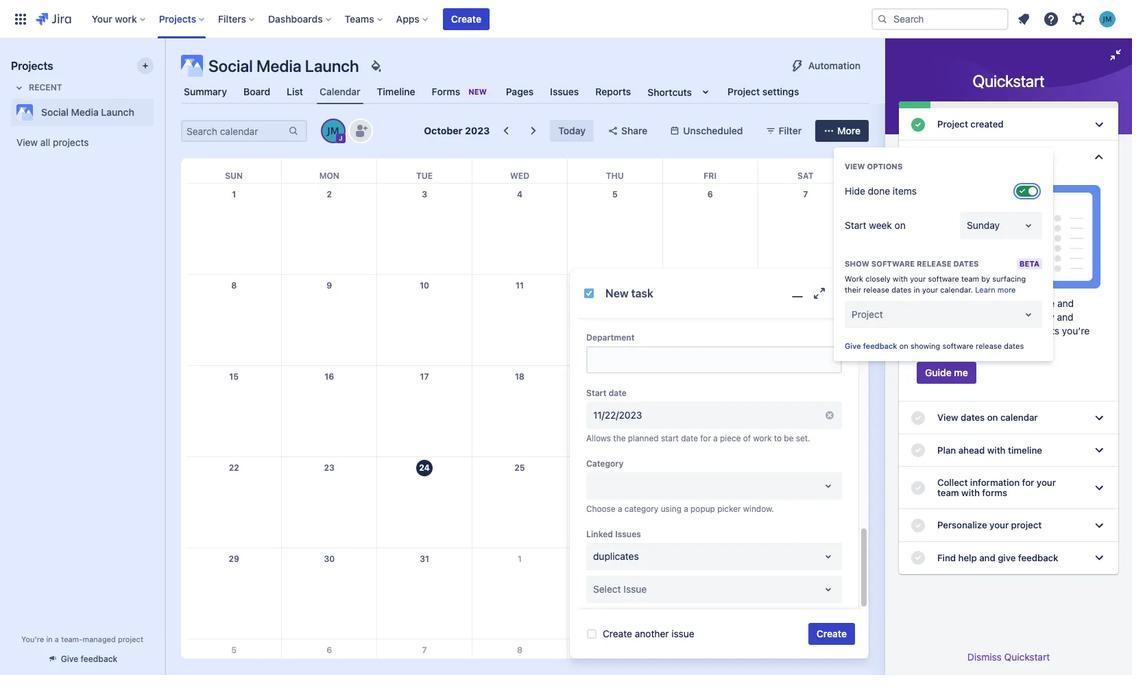Task type: locate. For each thing, give the bounding box(es) containing it.
checked image down guide
[[910, 410, 927, 427]]

choose
[[587, 504, 616, 515]]

Search calendar text field
[[182, 121, 287, 141]]

your up find help and give feedback
[[990, 520, 1009, 531]]

social media launch up list
[[209, 56, 359, 75]]

1 horizontal spatial launch
[[305, 56, 359, 75]]

0 horizontal spatial 7
[[422, 646, 427, 656]]

calendar
[[320, 86, 361, 97]]

0 vertical spatial 9
[[327, 281, 332, 291]]

for inside collect information for your team with forms
[[1023, 477, 1035, 488]]

Select Issue text field
[[593, 583, 596, 597]]

software up closely
[[872, 259, 915, 268]]

start
[[845, 220, 867, 231], [587, 388, 607, 399]]

in right you're
[[46, 635, 53, 644]]

unscheduled image
[[670, 126, 681, 137]]

row containing sun
[[187, 158, 853, 184]]

new right forms
[[469, 87, 487, 96]]

0 vertical spatial quickstart
[[973, 71, 1045, 91]]

on inside dropdown button
[[988, 413, 999, 424]]

1 chevron image from the top
[[1091, 410, 1108, 427]]

give feedback button left showing on the right bottom of the page
[[845, 341, 898, 352]]

0 horizontal spatial the
[[614, 434, 626, 444]]

items down you
[[997, 312, 1021, 323]]

11
[[516, 281, 524, 291], [802, 646, 810, 656]]

create another issue
[[603, 628, 695, 640]]

today button
[[550, 120, 594, 142]]

checked image for plan
[[910, 443, 927, 459]]

9 for the right 9 link
[[612, 646, 618, 656]]

shortcuts
[[648, 86, 692, 98]]

1 vertical spatial view
[[845, 162, 866, 171]]

work for allows the planned start date for a piece of work to be set.
[[754, 434, 772, 444]]

and right manage
[[1058, 298, 1074, 310]]

projects
[[159, 13, 196, 24], [11, 60, 53, 72]]

2 chevron image from the top
[[1091, 149, 1108, 165]]

1 vertical spatial 1
[[518, 555, 522, 565]]

media up list
[[257, 56, 302, 75]]

2 link right linked issues text field
[[604, 549, 626, 571]]

1 vertical spatial 11
[[802, 646, 810, 656]]

october 2023
[[424, 125, 490, 137]]

1 horizontal spatial social media launch
[[209, 56, 359, 75]]

0 horizontal spatial give
[[61, 654, 78, 665]]

checked image right options
[[910, 149, 927, 165]]

project right the managed
[[118, 635, 143, 644]]

1
[[232, 189, 236, 200], [518, 555, 522, 565]]

give feedback button inside view options group
[[845, 341, 898, 352]]

personalize
[[938, 520, 988, 531]]

give down team-
[[61, 654, 78, 665]]

options
[[868, 162, 903, 171]]

give
[[845, 342, 861, 351], [61, 654, 78, 665]]

4 row from the top
[[187, 366, 853, 458]]

0 vertical spatial give feedback button
[[845, 341, 898, 352]]

the right like
[[983, 325, 997, 337]]

social media launch
[[209, 56, 359, 75], [41, 106, 134, 118]]

new left 'task'
[[606, 287, 629, 300]]

date right start
[[681, 434, 698, 444]]

1 horizontal spatial give feedback button
[[845, 341, 898, 352]]

give for give feedback
[[61, 654, 78, 665]]

7
[[804, 189, 808, 200], [422, 646, 427, 656]]

issues
[[550, 86, 579, 97], [615, 530, 641, 540]]

issue
[[624, 584, 647, 596]]

your down the timeline
[[1037, 477, 1056, 488]]

set background color image
[[367, 58, 384, 74]]

0 vertical spatial view
[[16, 137, 38, 148]]

checked image for personalize
[[910, 518, 927, 534]]

1 checked image from the top
[[910, 116, 927, 133]]

9 link
[[319, 275, 340, 297], [604, 640, 626, 662]]

open image
[[1021, 217, 1037, 234], [821, 478, 837, 495], [821, 549, 837, 565]]

popup
[[691, 504, 715, 515]]

0 horizontal spatial 11
[[516, 281, 524, 291]]

give for give feedback on showing software release dates
[[845, 342, 861, 351]]

with left 'forms'
[[962, 488, 980, 499]]

7 link
[[795, 184, 817, 206], [414, 640, 436, 662]]

4
[[517, 189, 523, 200]]

progress bar
[[899, 102, 1119, 108]]

checked image for view
[[910, 410, 927, 427]]

0 vertical spatial checked image
[[910, 149, 927, 165]]

sat link
[[795, 158, 817, 183]]

shortcuts button
[[645, 80, 717, 104]]

with right ahead
[[988, 445, 1006, 456]]

1 link
[[223, 184, 245, 206], [509, 549, 531, 571]]

the right allows
[[614, 434, 626, 444]]

1 vertical spatial new
[[606, 287, 629, 300]]

0 vertical spatial the
[[983, 325, 997, 337]]

on for dates
[[988, 413, 999, 424]]

checked image left project created
[[910, 116, 927, 133]]

chevron image for calendar
[[1091, 410, 1108, 427]]

you're in a team-managed project
[[21, 635, 143, 644]]

project left created
[[938, 119, 969, 130]]

1 vertical spatial chevron image
[[1091, 149, 1108, 165]]

checked image inside find help and give feedback dropdown button
[[910, 550, 927, 567]]

dates down show software release dates
[[892, 285, 912, 294]]

create project image
[[140, 60, 151, 71]]

0 vertical spatial software
[[872, 259, 915, 268]]

view left all in the top of the page
[[16, 137, 38, 148]]

9
[[327, 281, 332, 291], [612, 646, 618, 656]]

None text field
[[852, 309, 855, 320]]

0 horizontal spatial 8
[[231, 281, 237, 291]]

open image for select issue
[[821, 582, 837, 598]]

0 vertical spatial social media launch
[[209, 56, 359, 75]]

3 chevron image from the top
[[1091, 480, 1108, 497]]

1 horizontal spatial new
[[606, 287, 629, 300]]

with inside dropdown button
[[988, 445, 1006, 456]]

and up you're
[[1058, 312, 1074, 323]]

3 checked image from the top
[[910, 480, 927, 497]]

project down their
[[852, 309, 883, 320]]

work right your
[[115, 13, 137, 24]]

view inside view all projects link
[[16, 137, 38, 148]]

0 horizontal spatial work
[[115, 13, 137, 24]]

0 horizontal spatial 6 link
[[319, 640, 340, 662]]

0 vertical spatial 5 link
[[604, 184, 626, 206]]

with down show software release dates
[[893, 274, 908, 283]]

and left give
[[980, 553, 996, 564]]

2 right linked issues text field
[[613, 555, 618, 565]]

filters button
[[214, 8, 260, 30]]

with inside work closely with your software team by surfacing their release dates in your calendar.
[[893, 274, 908, 283]]

chevron image
[[1091, 116, 1108, 133], [1091, 149, 1108, 165], [1091, 550, 1108, 567]]

category
[[587, 459, 624, 469]]

2 horizontal spatial work
[[973, 312, 994, 323]]

Search field
[[872, 8, 1009, 30]]

1 horizontal spatial project
[[852, 309, 883, 320]]

feedback left showing on the right bottom of the page
[[864, 342, 898, 351]]

chevron image inside collect information for your team with forms dropdown button
[[1091, 480, 1108, 497]]

of
[[744, 434, 751, 444]]

open image inside 'project' group
[[1021, 307, 1037, 323]]

0 horizontal spatial 7 link
[[414, 640, 436, 662]]

dates inside dropdown button
[[961, 413, 985, 424]]

items inside view options group
[[893, 185, 917, 197]]

week
[[869, 220, 892, 231]]

2 down "mon"
[[327, 189, 332, 200]]

none text field inside 'project' group
[[852, 309, 855, 320]]

checked image inside personalize your project dropdown button
[[910, 518, 927, 534]]

issues up today
[[550, 86, 579, 97]]

chevron image for your
[[1091, 480, 1108, 497]]

checked image left "plan"
[[910, 443, 927, 459]]

new inside tab list
[[469, 87, 487, 96]]

0 horizontal spatial project
[[728, 86, 760, 97]]

start up the 11/22/2023
[[587, 388, 607, 399]]

your
[[910, 274, 926, 283], [923, 285, 939, 294], [951, 312, 970, 323], [1037, 477, 1056, 488], [990, 520, 1009, 531]]

1 horizontal spatial 7
[[804, 189, 808, 200]]

checked image left personalize at the bottom
[[910, 518, 927, 534]]

work
[[115, 13, 137, 24], [973, 312, 994, 323], [754, 434, 772, 444]]

feedback inside button
[[81, 654, 118, 665]]

dates inside work closely with your software team by surfacing their release dates in your calendar.
[[892, 285, 912, 294]]

chevron image for find help and give feedback
[[1091, 550, 1108, 567]]

row containing 5
[[187, 640, 853, 676]]

1 vertical spatial launch
[[101, 106, 134, 118]]

1 vertical spatial media
[[71, 106, 99, 118]]

launch left the add to starred 'icon'
[[101, 106, 134, 118]]

checked image
[[910, 149, 927, 165], [910, 443, 927, 459], [910, 480, 927, 497]]

issues up duplicates
[[615, 530, 641, 540]]

projects up recent
[[11, 60, 53, 72]]

0 horizontal spatial 8 link
[[223, 275, 245, 297]]

view inside view options group
[[845, 162, 866, 171]]

release up work closely with your software team by surfacing their release dates in your calendar.
[[917, 259, 952, 268]]

1 row from the top
[[187, 158, 853, 184]]

0 vertical spatial 1
[[232, 189, 236, 200]]

5
[[613, 189, 618, 200], [231, 646, 237, 656]]

release down closely
[[864, 285, 890, 294]]

2 chevron image from the top
[[1091, 443, 1108, 459]]

for left piece
[[701, 434, 711, 444]]

row containing 29
[[187, 549, 853, 640]]

for down the timeline
[[1023, 477, 1035, 488]]

social inside social media launch link
[[41, 106, 69, 118]]

automation
[[809, 60, 861, 71]]

project inside dropdown button
[[938, 119, 969, 130]]

and inside dropdown button
[[980, 553, 996, 564]]

work left to
[[754, 434, 772, 444]]

view options group
[[834, 147, 1054, 361]]

start inside view options group
[[845, 220, 867, 231]]

unscheduled
[[684, 125, 743, 137]]

update
[[917, 312, 948, 323]]

in inside work closely with your software team by surfacing their release dates in your calendar.
[[914, 285, 921, 294]]

19
[[610, 372, 620, 382]]

search image
[[877, 13, 888, 24]]

0 horizontal spatial open image
[[821, 582, 837, 598]]

team-
[[61, 635, 83, 644]]

notifications image
[[1016, 11, 1032, 27]]

project
[[728, 86, 760, 97], [938, 119, 969, 130], [852, 309, 883, 320]]

choose a category using a popup picker window.
[[587, 504, 774, 515]]

social media launch up view all projects link
[[41, 106, 134, 118]]

0 vertical spatial on
[[895, 220, 906, 231]]

add people image
[[353, 123, 369, 139]]

feedback inside dropdown button
[[1019, 553, 1059, 564]]

16 link
[[319, 367, 340, 389]]

0 horizontal spatial feedback
[[81, 654, 118, 665]]

0 horizontal spatial team
[[938, 488, 960, 499]]

your inside collect information for your team with forms
[[1037, 477, 1056, 488]]

software up calendar.
[[929, 274, 960, 283]]

beta
[[1020, 259, 1040, 268]]

chevron image
[[1091, 410, 1108, 427], [1091, 443, 1108, 459], [1091, 480, 1108, 497], [1091, 518, 1108, 534]]

3 checked image from the top
[[910, 518, 927, 534]]

0 vertical spatial team
[[962, 274, 980, 283]]

15
[[229, 372, 239, 382]]

0 vertical spatial 6
[[708, 189, 713, 200]]

1 horizontal spatial with
[[962, 488, 980, 499]]

2 link down "mon"
[[319, 184, 340, 206]]

open image for start week on
[[1021, 217, 1037, 234]]

tab list
[[173, 80, 877, 104]]

Department text field
[[588, 348, 841, 373]]

a left piece
[[714, 434, 718, 444]]

2 vertical spatial checked image
[[910, 480, 927, 497]]

1 vertical spatial 6 link
[[319, 640, 340, 662]]

today
[[559, 125, 586, 137]]

1 horizontal spatial the
[[983, 325, 997, 337]]

1 horizontal spatial project
[[1012, 520, 1042, 531]]

2 horizontal spatial feedback
[[1019, 553, 1059, 564]]

1 vertical spatial quickstart
[[1005, 652, 1051, 663]]

21 link
[[795, 367, 817, 389]]

0 horizontal spatial create button
[[443, 8, 490, 30]]

social down recent
[[41, 106, 69, 118]]

1 vertical spatial date
[[681, 434, 698, 444]]

4 chevron image from the top
[[1091, 518, 1108, 534]]

create inside primary element
[[451, 13, 482, 24]]

in up the
[[914, 285, 921, 294]]

software down just on the top of the page
[[943, 342, 974, 351]]

6 row from the top
[[187, 549, 853, 640]]

1 horizontal spatial view
[[845, 162, 866, 171]]

start left week
[[845, 220, 867, 231]]

5 row from the top
[[187, 458, 853, 549]]

quickstart
[[973, 71, 1045, 91], [1005, 652, 1051, 663]]

another
[[635, 628, 669, 640]]

1 horizontal spatial 10
[[706, 646, 715, 656]]

create
[[451, 13, 482, 24], [603, 628, 633, 640], [817, 628, 847, 640]]

october
[[424, 125, 463, 137]]

dashboards button
[[264, 8, 337, 30]]

their
[[845, 285, 862, 294]]

social up summary
[[209, 56, 253, 75]]

1 horizontal spatial issues
[[615, 530, 641, 540]]

4 link
[[509, 184, 531, 206]]

clear image
[[825, 410, 836, 421]]

14
[[801, 281, 811, 291]]

projects up sidebar navigation icon
[[159, 13, 196, 24]]

1 horizontal spatial items
[[997, 312, 1021, 323]]

feedback right give
[[1019, 553, 1059, 564]]

date down the 19
[[609, 388, 627, 399]]

1 vertical spatial 9 link
[[604, 640, 626, 662]]

give down the discard & close image at the right
[[845, 342, 861, 351]]

dates up ahead
[[961, 413, 985, 424]]

your up the
[[923, 285, 939, 294]]

plan ahead with timeline
[[938, 445, 1043, 456]]

on right week
[[895, 220, 906, 231]]

24
[[419, 463, 430, 474]]

4 checked image from the top
[[910, 550, 927, 567]]

6 for the 6 link to the bottom
[[327, 646, 332, 656]]

items right done on the right of page
[[893, 185, 917, 197]]

with for ahead
[[988, 445, 1006, 456]]

view for view all projects
[[16, 137, 38, 148]]

view inside the view dates on calendar dropdown button
[[938, 413, 959, 424]]

feedback for give feedback on showing software release dates
[[864, 342, 898, 351]]

view
[[16, 137, 38, 148], [845, 162, 866, 171], [938, 413, 959, 424]]

closely
[[866, 274, 891, 283]]

project left settings
[[728, 86, 760, 97]]

banner
[[0, 0, 1133, 38]]

banner containing your work
[[0, 0, 1133, 38]]

0 vertical spatial open image
[[1021, 217, 1037, 234]]

2 link
[[319, 184, 340, 206], [604, 549, 626, 571]]

calendar.
[[941, 285, 974, 294]]

1 vertical spatial open image
[[821, 582, 837, 598]]

2 checked image from the top
[[910, 443, 927, 459]]

work for the list view helps you manage and update your work items quickly and easily, just like the spreadsheets you're familiar with.
[[973, 312, 994, 323]]

give inside view options group
[[845, 342, 861, 351]]

work down helps on the right
[[973, 312, 994, 323]]

your work button
[[88, 8, 151, 30]]

1 vertical spatial for
[[1023, 477, 1035, 488]]

3 chevron image from the top
[[1091, 550, 1108, 567]]

open image
[[1021, 307, 1037, 323], [821, 582, 837, 598]]

1 horizontal spatial projects
[[159, 13, 196, 24]]

2 vertical spatial open image
[[821, 549, 837, 565]]

quickstart up project created dropdown button on the top right of the page
[[973, 71, 1045, 91]]

quickstart right "dismiss"
[[1005, 652, 1051, 663]]

dismiss quickstart
[[968, 652, 1051, 663]]

your down view
[[951, 312, 970, 323]]

5 for the right 5 link
[[613, 189, 618, 200]]

new for new task
[[606, 287, 629, 300]]

17 link
[[414, 367, 436, 389]]

1 horizontal spatial 8 link
[[509, 640, 531, 662]]

2 checked image from the top
[[910, 410, 927, 427]]

row
[[187, 158, 853, 184], [187, 184, 853, 275], [187, 275, 853, 366], [187, 366, 853, 458], [187, 458, 853, 549], [187, 549, 853, 640], [187, 640, 853, 676]]

piece
[[720, 434, 741, 444]]

ahead
[[959, 445, 985, 456]]

7 row from the top
[[187, 640, 853, 676]]

view up "plan"
[[938, 413, 959, 424]]

1 vertical spatial items
[[997, 312, 1021, 323]]

project group
[[834, 245, 1054, 338]]

5 link
[[604, 184, 626, 206], [223, 640, 245, 662]]

20 link
[[700, 367, 721, 389]]

on left calendar
[[988, 413, 999, 424]]

filter
[[779, 125, 802, 137]]

10 for the rightmost 10 link
[[706, 646, 715, 656]]

0 vertical spatial projects
[[159, 13, 196, 24]]

1 horizontal spatial social
[[209, 56, 253, 75]]

project
[[1012, 520, 1042, 531], [118, 635, 143, 644]]

project up find help and give feedback dropdown button in the right bottom of the page
[[1012, 520, 1042, 531]]

25 link
[[509, 458, 531, 480]]

appswitcher icon image
[[12, 11, 29, 27]]

5 for the left 5 link
[[231, 646, 237, 656]]

view up hide
[[845, 162, 866, 171]]

board link
[[241, 80, 273, 104]]

release down like
[[976, 342, 1002, 351]]

0 horizontal spatial projects
[[11, 60, 53, 72]]

2 row from the top
[[187, 184, 853, 275]]

create button inside primary element
[[443, 8, 490, 30]]

chevron image for project created
[[1091, 116, 1108, 133]]

6 link
[[700, 184, 721, 206], [319, 640, 340, 662]]

show
[[845, 259, 870, 268]]

work inside the list view helps you manage and update your work items quickly and easily, just like the spreadsheets you're familiar with.
[[973, 312, 994, 323]]

jira image
[[36, 11, 71, 27], [36, 11, 71, 27]]

1 vertical spatial 2
[[613, 555, 618, 565]]

0 horizontal spatial 9 link
[[319, 275, 340, 297]]

new task image
[[584, 288, 595, 299]]

view for view options
[[845, 162, 866, 171]]

previous month image
[[498, 123, 515, 139]]

0 horizontal spatial media
[[71, 106, 99, 118]]

feedback down the managed
[[81, 654, 118, 665]]

checked image for find
[[910, 550, 927, 567]]

start date
[[587, 388, 627, 399]]

dates
[[954, 259, 979, 268], [892, 285, 912, 294], [1004, 342, 1024, 351], [961, 413, 985, 424]]

launch up calendar at the top left
[[305, 56, 359, 75]]

1 chevron image from the top
[[1091, 116, 1108, 133]]

give feedback button down you're in a team-managed project
[[39, 648, 126, 671]]

dates up calendar.
[[954, 259, 979, 268]]

projects inside projects popup button
[[159, 13, 196, 24]]

checked image left collect
[[910, 480, 927, 497]]

primary element
[[8, 0, 872, 38]]

0 vertical spatial 8 link
[[223, 275, 245, 297]]

checked image
[[910, 116, 927, 133], [910, 410, 927, 427], [910, 518, 927, 534], [910, 550, 927, 567]]

feedback for give feedback
[[81, 654, 118, 665]]

feedback inside view options group
[[864, 342, 898, 351]]

24 link
[[414, 458, 436, 480]]

1 vertical spatial projects
[[11, 60, 53, 72]]

6
[[708, 189, 713, 200], [327, 646, 332, 656]]

3 row from the top
[[187, 275, 853, 366]]

1 vertical spatial in
[[46, 635, 53, 644]]

open image inside view options group
[[1021, 217, 1037, 234]]

0 vertical spatial issues
[[550, 86, 579, 97]]

chevron image inside plan ahead with timeline dropdown button
[[1091, 443, 1108, 459]]

0 horizontal spatial issues
[[550, 86, 579, 97]]

2 horizontal spatial with
[[988, 445, 1006, 456]]

media up view all projects link
[[71, 106, 99, 118]]

1 vertical spatial 6
[[327, 646, 332, 656]]

give
[[998, 553, 1016, 564]]

find help and give feedback
[[938, 553, 1059, 564]]

checked image left "find"
[[910, 550, 927, 567]]

1 vertical spatial project
[[938, 119, 969, 130]]

on left showing on the right bottom of the page
[[900, 342, 909, 351]]

team up personalize at the bottom
[[938, 488, 960, 499]]

1 horizontal spatial start
[[845, 220, 867, 231]]

your profile and settings image
[[1100, 11, 1116, 27]]

Linked Issues text field
[[593, 550, 596, 564]]

next month image
[[526, 123, 542, 139]]

grid
[[187, 158, 853, 676]]

chevron image inside the view dates on calendar dropdown button
[[1091, 410, 1108, 427]]

checked image inside the view dates on calendar dropdown button
[[910, 410, 927, 427]]

0 vertical spatial 7
[[804, 189, 808, 200]]

software inside work closely with your software team by surfacing their release dates in your calendar.
[[929, 274, 960, 283]]

you're
[[21, 635, 44, 644]]

1 vertical spatial 8 link
[[509, 640, 531, 662]]

sidebar navigation image
[[150, 55, 180, 82]]

sun link
[[222, 158, 246, 183]]

1 horizontal spatial 5
[[613, 189, 618, 200]]

1 horizontal spatial 2
[[613, 555, 618, 565]]

manage
[[1020, 298, 1055, 310]]

checked image inside project created dropdown button
[[910, 116, 927, 133]]

automation image
[[790, 58, 806, 74]]

linked
[[587, 530, 613, 540]]

1 vertical spatial 2 link
[[604, 549, 626, 571]]

0 horizontal spatial start
[[587, 388, 607, 399]]

thu
[[606, 171, 624, 181]]

0 vertical spatial feedback
[[864, 342, 898, 351]]

team left the by
[[962, 274, 980, 283]]



Task type: vqa. For each thing, say whether or not it's contained in the screenshot.
the Save
no



Task type: describe. For each thing, give the bounding box(es) containing it.
jeremy miller image
[[322, 120, 344, 142]]

1 horizontal spatial create
[[603, 628, 633, 640]]

minimize image
[[1108, 47, 1124, 63]]

the inside the list view helps you manage and update your work items quickly and easily, just like the spreadsheets you're familiar with.
[[983, 325, 997, 337]]

work closely with your software team by surfacing their release dates in your calendar.
[[845, 274, 1027, 294]]

all
[[40, 137, 50, 148]]

1 vertical spatial 8
[[517, 646, 523, 656]]

1 horizontal spatial 5 link
[[604, 184, 626, 206]]

give feedback
[[61, 654, 118, 665]]

0 vertical spatial 11 link
[[509, 275, 531, 297]]

created
[[971, 119, 1004, 130]]

project inside dropdown button
[[1012, 520, 1042, 531]]

21
[[801, 372, 811, 382]]

fri
[[704, 171, 717, 181]]

1 horizontal spatial media
[[257, 56, 302, 75]]

your inside the list view helps you manage and update your work items quickly and easily, just like the spreadsheets you're familiar with.
[[951, 312, 970, 323]]

1 vertical spatial 7
[[422, 646, 427, 656]]

board
[[244, 86, 270, 97]]

2 vertical spatial release
[[976, 342, 1002, 351]]

chevron image for timeline
[[1091, 443, 1108, 459]]

team inside work closely with your software team by surfacing their release dates in your calendar.
[[962, 274, 980, 283]]

22
[[229, 463, 239, 474]]

16
[[325, 372, 334, 382]]

list link
[[284, 80, 306, 104]]

personalize your project button
[[899, 510, 1119, 542]]

learn
[[976, 285, 996, 294]]

set.
[[796, 434, 811, 444]]

27
[[705, 463, 716, 474]]

teams button
[[341, 8, 388, 30]]

dates down spreadsheets
[[1004, 342, 1024, 351]]

project for project created
[[938, 119, 969, 130]]

share
[[622, 125, 648, 137]]

1 vertical spatial social media launch
[[41, 106, 134, 118]]

surfacing
[[993, 274, 1027, 283]]

collect
[[938, 477, 968, 488]]

0 vertical spatial 11
[[516, 281, 524, 291]]

0 vertical spatial 2
[[327, 189, 332, 200]]

a right using
[[684, 504, 689, 515]]

with for closely
[[893, 274, 908, 283]]

help image
[[1043, 11, 1060, 27]]

view for view dates on calendar
[[938, 413, 959, 424]]

information
[[971, 477, 1020, 488]]

0 vertical spatial for
[[701, 434, 711, 444]]

row containing 1
[[187, 184, 853, 275]]

a right choose
[[618, 504, 623, 515]]

software for showing
[[943, 342, 974, 351]]

1 vertical spatial and
[[1058, 312, 1074, 323]]

1 vertical spatial give feedback button
[[39, 648, 126, 671]]

learn more
[[976, 285, 1016, 294]]

learn more link
[[976, 285, 1016, 294]]

find
[[938, 553, 956, 564]]

27 link
[[700, 458, 721, 480]]

apps
[[396, 13, 420, 24]]

view all projects
[[16, 137, 89, 148]]

checked image for project
[[910, 116, 927, 133]]

be
[[784, 434, 794, 444]]

wed link
[[508, 158, 532, 183]]

team inside collect information for your team with forms
[[938, 488, 960, 499]]

settings
[[763, 86, 800, 97]]

checked image for collect
[[910, 480, 927, 497]]

1 horizontal spatial 11 link
[[795, 640, 817, 662]]

10 for the topmost 10 link
[[420, 281, 430, 291]]

0 vertical spatial 1 link
[[223, 184, 245, 206]]

14 link
[[795, 275, 817, 297]]

row containing 22
[[187, 458, 853, 549]]

summary link
[[181, 80, 230, 104]]

add to starred image
[[150, 104, 166, 121]]

list
[[937, 298, 950, 310]]

0 vertical spatial 10 link
[[414, 275, 436, 297]]

spreadsheets
[[1000, 325, 1060, 337]]

26
[[610, 463, 621, 474]]

1 horizontal spatial 2 link
[[604, 549, 626, 571]]

more
[[998, 285, 1016, 294]]

settings image
[[1071, 11, 1087, 27]]

tab list containing calendar
[[173, 80, 877, 104]]

start for start week on
[[845, 220, 867, 231]]

3 link
[[414, 184, 436, 206]]

create for right create button
[[817, 628, 847, 640]]

0 vertical spatial release
[[917, 259, 952, 268]]

a left team-
[[55, 635, 59, 644]]

create for create button within the primary element
[[451, 13, 482, 24]]

collect information for your team with forms
[[938, 477, 1056, 499]]

software for your
[[929, 274, 960, 283]]

row containing 8
[[187, 275, 853, 366]]

18 link
[[509, 367, 531, 389]]

1 checked image from the top
[[910, 149, 927, 165]]

pages
[[506, 86, 534, 97]]

0 vertical spatial launch
[[305, 56, 359, 75]]

collapse recent projects image
[[11, 80, 27, 96]]

guide
[[925, 367, 952, 379]]

grid containing sun
[[187, 158, 853, 676]]

open image for category
[[821, 478, 837, 495]]

dismiss
[[968, 652, 1002, 663]]

category
[[625, 504, 659, 515]]

managed
[[83, 635, 116, 644]]

1 vertical spatial the
[[614, 434, 626, 444]]

1 vertical spatial issues
[[615, 530, 641, 540]]

with.
[[952, 339, 973, 351]]

1 vertical spatial project
[[118, 635, 143, 644]]

issues inside tab list
[[550, 86, 579, 97]]

0 vertical spatial 9 link
[[319, 275, 340, 297]]

show software release dates
[[845, 259, 979, 268]]

18
[[515, 372, 525, 382]]

minimize image
[[790, 285, 806, 302]]

project inside group
[[852, 309, 883, 320]]

6 for right the 6 link
[[708, 189, 713, 200]]

work inside dropdown button
[[115, 13, 137, 24]]

timeline
[[1009, 445, 1043, 456]]

give feedback on showing software release dates
[[845, 342, 1024, 351]]

just
[[947, 325, 963, 337]]

discard & close image
[[834, 285, 850, 302]]

projects
[[53, 137, 89, 148]]

issue
[[672, 628, 695, 640]]

view dates on calendar button
[[899, 402, 1119, 435]]

25
[[515, 463, 525, 474]]

1 horizontal spatial 10 link
[[700, 640, 721, 662]]

planned
[[628, 434, 659, 444]]

0 vertical spatial 8
[[231, 281, 237, 291]]

3
[[422, 189, 427, 200]]

new for new
[[469, 87, 487, 96]]

tue
[[416, 171, 433, 181]]

1 horizontal spatial 6 link
[[700, 184, 721, 206]]

personalize your project
[[938, 520, 1042, 531]]

on for week
[[895, 220, 906, 231]]

0 vertical spatial 7 link
[[795, 184, 817, 206]]

0 vertical spatial 2 link
[[319, 184, 340, 206]]

release inside work closely with your software team by surfacing their release dates in your calendar.
[[864, 285, 890, 294]]

1 vertical spatial 7 link
[[414, 640, 436, 662]]

chevron image inside personalize your project dropdown button
[[1091, 518, 1108, 534]]

start week on
[[845, 220, 906, 231]]

new task
[[606, 287, 654, 300]]

with inside collect information for your team with forms
[[962, 488, 980, 499]]

22 link
[[223, 458, 245, 480]]

1 vertical spatial 1 link
[[509, 549, 531, 571]]

1 horizontal spatial date
[[681, 434, 698, 444]]

your inside personalize your project dropdown button
[[990, 520, 1009, 531]]

2023
[[465, 125, 490, 137]]

plan
[[938, 445, 956, 456]]

project settings link
[[725, 80, 802, 104]]

project for project settings
[[728, 86, 760, 97]]

0 horizontal spatial 5 link
[[223, 640, 245, 662]]

guide me button
[[917, 363, 977, 384]]

row containing 15
[[187, 366, 853, 458]]

0 horizontal spatial 1
[[232, 189, 236, 200]]

1 horizontal spatial 9 link
[[604, 640, 626, 662]]

task
[[632, 287, 654, 300]]

items inside the list view helps you manage and update your work items quickly and easily, just like the spreadsheets you're familiar with.
[[997, 312, 1021, 323]]

29
[[229, 555, 239, 565]]

project created button
[[899, 108, 1119, 141]]

open image for project
[[1021, 307, 1037, 323]]

the list view helps you manage and update your work items quickly and easily, just like the spreadsheets you're familiar with.
[[917, 298, 1090, 351]]

30 link
[[319, 549, 340, 571]]

on for feedback
[[900, 342, 909, 351]]

start for start date
[[587, 388, 607, 399]]

1 horizontal spatial create button
[[809, 624, 855, 646]]

your
[[92, 13, 112, 24]]

0 horizontal spatial date
[[609, 388, 627, 399]]

your down show software release dates
[[910, 274, 926, 283]]

forms
[[983, 488, 1008, 499]]

20
[[705, 372, 716, 382]]

to
[[774, 434, 782, 444]]

help
[[959, 553, 977, 564]]

go full screen image
[[812, 285, 828, 302]]

calendar
[[1001, 413, 1038, 424]]

automation button
[[781, 55, 869, 77]]

0 vertical spatial and
[[1058, 298, 1074, 310]]

select issue
[[593, 584, 647, 596]]

quickly
[[1024, 312, 1055, 323]]

9 for topmost 9 link
[[327, 281, 332, 291]]



